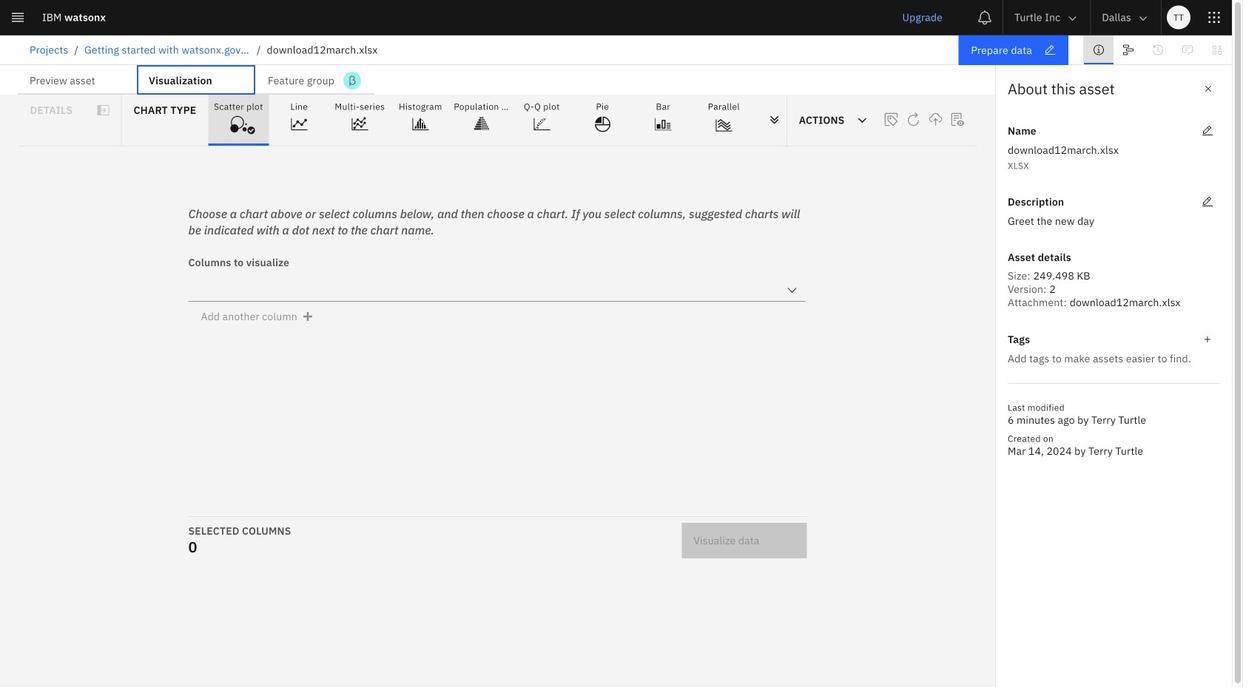 Task type: describe. For each thing, give the bounding box(es) containing it.
action bar element
[[0, 36, 1232, 65]]

1 edit image from the top
[[1202, 125, 1214, 137]]

notifications image
[[978, 10, 993, 25]]

close image
[[1203, 83, 1215, 95]]

2 edit image from the top
[[1202, 196, 1214, 208]]

2 arrow image from the left
[[1138, 13, 1149, 24]]

add image
[[1202, 334, 1214, 346]]



Task type: locate. For each thing, give the bounding box(es) containing it.
tab list
[[18, 65, 375, 95]]

data image
[[1212, 44, 1223, 56]]

global navigation element
[[0, 0, 1232, 688]]

turtle inc image
[[1066, 43, 1078, 55]]

about this asset element
[[995, 65, 1232, 688]]

arrow image
[[1067, 13, 1079, 24], [1138, 13, 1149, 24]]

0 horizontal spatial arrow image
[[1067, 13, 1079, 24]]

1 arrow image from the left
[[1067, 13, 1079, 24]]

edit image
[[1202, 125, 1214, 137], [1202, 196, 1214, 208]]

1 horizontal spatial arrow image
[[1138, 13, 1149, 24]]

0 vertical spatial edit image
[[1202, 125, 1214, 137]]

1 vertical spatial edit image
[[1202, 196, 1214, 208]]



Task type: vqa. For each thing, say whether or not it's contained in the screenshot.
11th the row row from the bottom of the Search results grid
no



